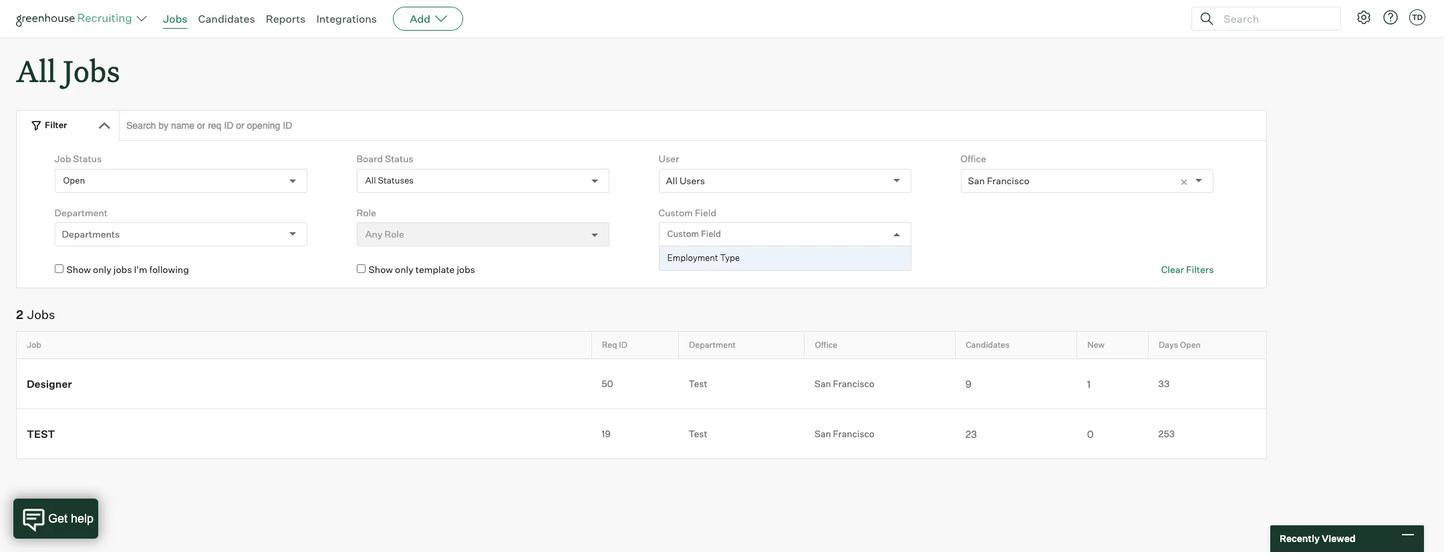Task type: describe. For each thing, give the bounding box(es) containing it.
1 vertical spatial open
[[1180, 340, 1201, 350]]

add
[[410, 12, 431, 25]]

50
[[602, 379, 613, 390]]

designer
[[27, 378, 72, 391]]

departments
[[62, 229, 120, 240]]

francisco for 23
[[833, 428, 875, 440]]

type
[[720, 253, 740, 263]]

show only jobs i'm following
[[67, 264, 189, 275]]

td button
[[1407, 7, 1428, 28]]

0 vertical spatial open
[[63, 175, 85, 186]]

jobs for 2 jobs
[[27, 307, 55, 322]]

all statuses
[[365, 175, 414, 186]]

test link
[[17, 427, 592, 442]]

designer link
[[17, 377, 592, 391]]

clear
[[1161, 264, 1184, 275]]

req id
[[602, 340, 628, 350]]

integrations
[[316, 12, 377, 25]]

23
[[966, 428, 977, 441]]

0 horizontal spatial department
[[55, 207, 108, 218]]

1 link
[[1077, 377, 1149, 391]]

only for template
[[395, 264, 414, 275]]

2 horizontal spatial jobs
[[163, 12, 187, 25]]

san for 23
[[815, 428, 831, 440]]

clear value element
[[1180, 170, 1196, 192]]

clear filters
[[1161, 264, 1214, 275]]

0 link
[[1077, 427, 1149, 441]]

1 vertical spatial custom
[[667, 229, 699, 240]]

2 jobs from the left
[[457, 264, 475, 275]]

0 vertical spatial custom field
[[659, 207, 717, 218]]

Search text field
[[1220, 9, 1329, 28]]

statuses
[[378, 175, 414, 186]]

2
[[16, 307, 23, 322]]

reports
[[266, 12, 306, 25]]

td button
[[1410, 9, 1426, 25]]

id
[[619, 340, 628, 350]]

all users
[[666, 175, 705, 186]]

san francisco for 9
[[815, 378, 875, 389]]

board
[[357, 153, 383, 165]]

0 vertical spatial candidates
[[198, 12, 255, 25]]

jobs link
[[163, 12, 187, 25]]

23 link
[[956, 427, 1077, 441]]

clear filters link
[[1161, 263, 1214, 276]]

2 jobs
[[16, 307, 55, 322]]

job status
[[55, 153, 102, 165]]

show for show only template jobs
[[369, 264, 393, 275]]

253
[[1159, 428, 1175, 440]]

role
[[357, 207, 376, 218]]

1 vertical spatial field
[[701, 229, 721, 240]]

integrations link
[[316, 12, 377, 25]]

33
[[1159, 378, 1170, 389]]

all jobs
[[16, 51, 120, 90]]

0 vertical spatial field
[[695, 207, 717, 218]]



Task type: vqa. For each thing, say whether or not it's contained in the screenshot.
the leftmost "Testing"
no



Task type: locate. For each thing, give the bounding box(es) containing it.
all for all statuses
[[365, 175, 376, 186]]

custom field
[[659, 207, 717, 218], [667, 229, 721, 240]]

0 horizontal spatial jobs
[[113, 264, 132, 275]]

1 horizontal spatial department
[[689, 340, 736, 350]]

1 vertical spatial jobs
[[63, 51, 120, 90]]

0 horizontal spatial all
[[16, 51, 56, 90]]

only for jobs
[[93, 264, 111, 275]]

only
[[93, 264, 111, 275], [395, 264, 414, 275]]

show for show only jobs i'm following
[[67, 264, 91, 275]]

1 vertical spatial san
[[815, 378, 831, 389]]

1 horizontal spatial only
[[395, 264, 414, 275]]

2 show from the left
[[369, 264, 393, 275]]

test for 23
[[689, 428, 707, 440]]

1 horizontal spatial jobs
[[63, 51, 120, 90]]

candidates link
[[198, 12, 255, 25]]

19
[[602, 429, 611, 440]]

jobs for all jobs
[[63, 51, 120, 90]]

0 horizontal spatial only
[[93, 264, 111, 275]]

0 vertical spatial department
[[55, 207, 108, 218]]

san francisco for 23
[[815, 428, 875, 440]]

1 vertical spatial department
[[689, 340, 736, 350]]

custom up employment
[[667, 229, 699, 240]]

0 horizontal spatial jobs
[[27, 307, 55, 322]]

custom field up employment
[[667, 229, 721, 240]]

following
[[149, 264, 189, 275]]

0
[[1087, 428, 1094, 441]]

board status
[[357, 153, 414, 165]]

jobs left the i'm on the top left of page
[[113, 264, 132, 275]]

open
[[63, 175, 85, 186], [1180, 340, 1201, 350]]

office
[[961, 153, 986, 165], [815, 340, 838, 350]]

job for job status
[[55, 153, 71, 165]]

0 horizontal spatial status
[[73, 153, 102, 165]]

candidates up 9
[[966, 340, 1010, 350]]

all up filter
[[16, 51, 56, 90]]

employment type
[[667, 253, 740, 263]]

1 test from the top
[[689, 378, 707, 389]]

custom down all users option
[[659, 207, 693, 218]]

1 vertical spatial job
[[27, 340, 41, 350]]

new
[[1088, 340, 1105, 350]]

test
[[689, 378, 707, 389], [689, 428, 707, 440]]

all down 'board'
[[365, 175, 376, 186]]

san francisco
[[968, 175, 1030, 186], [815, 378, 875, 389], [815, 428, 875, 440]]

all
[[16, 51, 56, 90], [666, 175, 678, 186], [365, 175, 376, 186]]

0 vertical spatial jobs
[[163, 12, 187, 25]]

only left template
[[395, 264, 414, 275]]

1 horizontal spatial office
[[961, 153, 986, 165]]

candidates right jobs link
[[198, 12, 255, 25]]

req
[[602, 340, 617, 350]]

1 horizontal spatial candidates
[[966, 340, 1010, 350]]

filter
[[45, 120, 67, 130]]

Show only template jobs checkbox
[[357, 265, 365, 273]]

san francisco option
[[968, 175, 1030, 186]]

jobs left candidates link
[[163, 12, 187, 25]]

jobs right the 2
[[27, 307, 55, 322]]

custom field down all users option
[[659, 207, 717, 218]]

2 vertical spatial san
[[815, 428, 831, 440]]

field up employment type
[[701, 229, 721, 240]]

0 horizontal spatial job
[[27, 340, 41, 350]]

field
[[695, 207, 717, 218], [701, 229, 721, 240]]

Search by name or req ID or opening ID text field
[[119, 110, 1267, 141]]

open right days
[[1180, 340, 1201, 350]]

9 link
[[956, 377, 1077, 391]]

all for all users
[[666, 175, 678, 186]]

department
[[55, 207, 108, 218], [689, 340, 736, 350]]

1 show from the left
[[67, 264, 91, 275]]

employment
[[667, 253, 718, 263]]

td
[[1412, 13, 1423, 22]]

jobs
[[163, 12, 187, 25], [63, 51, 120, 90], [27, 307, 55, 322]]

test
[[27, 429, 55, 441]]

viewed
[[1322, 534, 1356, 545]]

1 horizontal spatial all
[[365, 175, 376, 186]]

0 horizontal spatial office
[[815, 340, 838, 350]]

1 vertical spatial san francisco
[[815, 378, 875, 389]]

0 horizontal spatial show
[[67, 264, 91, 275]]

add button
[[393, 7, 463, 31]]

show
[[67, 264, 91, 275], [369, 264, 393, 275]]

i'm
[[134, 264, 147, 275]]

custom
[[659, 207, 693, 218], [667, 229, 699, 240]]

2 vertical spatial san francisco
[[815, 428, 875, 440]]

jobs down greenhouse recruiting image
[[63, 51, 120, 90]]

open down job status
[[63, 175, 85, 186]]

1 horizontal spatial open
[[1180, 340, 1201, 350]]

configure image
[[1356, 9, 1372, 25]]

show only template jobs
[[369, 264, 475, 275]]

1 jobs from the left
[[113, 264, 132, 275]]

job down '2 jobs'
[[27, 340, 41, 350]]

francisco
[[987, 175, 1030, 186], [833, 378, 875, 389], [833, 428, 875, 440]]

filters
[[1186, 264, 1214, 275]]

days
[[1159, 340, 1178, 350]]

Show only jobs I'm following checkbox
[[55, 265, 63, 273]]

greenhouse recruiting image
[[16, 11, 136, 27]]

1 horizontal spatial status
[[385, 153, 414, 165]]

0 vertical spatial custom
[[659, 207, 693, 218]]

1 only from the left
[[93, 264, 111, 275]]

2 horizontal spatial all
[[666, 175, 678, 186]]

all users option
[[666, 175, 705, 186]]

only down departments
[[93, 264, 111, 275]]

1 horizontal spatial jobs
[[457, 264, 475, 275]]

jobs
[[113, 264, 132, 275], [457, 264, 475, 275]]

0 vertical spatial francisco
[[987, 175, 1030, 186]]

user
[[659, 153, 679, 165]]

1 vertical spatial custom field
[[667, 229, 721, 240]]

all left users
[[666, 175, 678, 186]]

job
[[55, 153, 71, 165], [27, 340, 41, 350]]

1 vertical spatial office
[[815, 340, 838, 350]]

0 horizontal spatial candidates
[[198, 12, 255, 25]]

show right show only jobs i'm following option
[[67, 264, 91, 275]]

test for 9
[[689, 378, 707, 389]]

status
[[73, 153, 102, 165], [385, 153, 414, 165]]

0 vertical spatial test
[[689, 378, 707, 389]]

all for all jobs
[[16, 51, 56, 90]]

2 only from the left
[[395, 264, 414, 275]]

0 vertical spatial san
[[968, 175, 985, 186]]

1 vertical spatial francisco
[[833, 378, 875, 389]]

9
[[966, 378, 972, 391]]

job for job
[[27, 340, 41, 350]]

candidates
[[198, 12, 255, 25], [966, 340, 1010, 350]]

field down users
[[695, 207, 717, 218]]

2 vertical spatial francisco
[[833, 428, 875, 440]]

san for 9
[[815, 378, 831, 389]]

2 status from the left
[[385, 153, 414, 165]]

template
[[416, 264, 455, 275]]

2 vertical spatial jobs
[[27, 307, 55, 322]]

reports link
[[266, 12, 306, 25]]

1 status from the left
[[73, 153, 102, 165]]

recently viewed
[[1280, 534, 1356, 545]]

2 test from the top
[[689, 428, 707, 440]]

0 vertical spatial job
[[55, 153, 71, 165]]

san
[[968, 175, 985, 186], [815, 378, 831, 389], [815, 428, 831, 440]]

days open
[[1159, 340, 1201, 350]]

0 vertical spatial san francisco
[[968, 175, 1030, 186]]

status for board status
[[385, 153, 414, 165]]

1 vertical spatial test
[[689, 428, 707, 440]]

1 horizontal spatial show
[[369, 264, 393, 275]]

status for job status
[[73, 153, 102, 165]]

jobs right template
[[457, 264, 475, 275]]

clear value image
[[1180, 178, 1189, 187]]

0 vertical spatial office
[[961, 153, 986, 165]]

1 vertical spatial candidates
[[966, 340, 1010, 350]]

francisco for 9
[[833, 378, 875, 389]]

show right show only template jobs checkbox on the left of the page
[[369, 264, 393, 275]]

1
[[1087, 378, 1091, 391]]

job down filter
[[55, 153, 71, 165]]

users
[[680, 175, 705, 186]]

1 horizontal spatial job
[[55, 153, 71, 165]]

recently
[[1280, 534, 1320, 545]]

0 horizontal spatial open
[[63, 175, 85, 186]]



